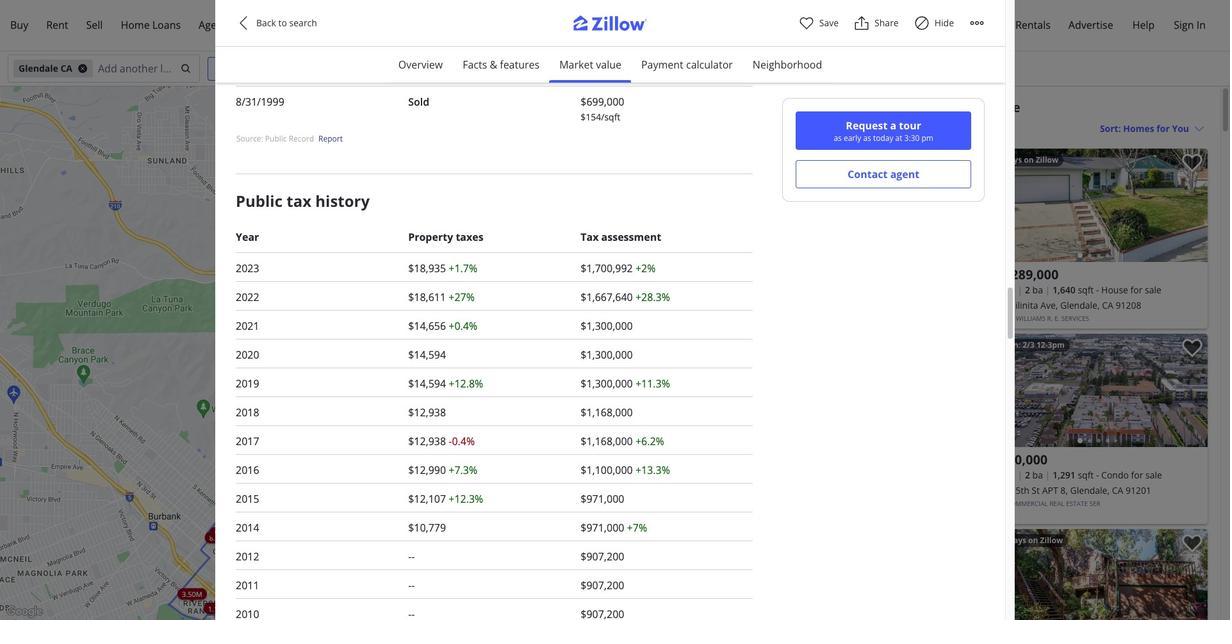 Task type: describe. For each thing, give the bounding box(es) containing it.
open: for open: sat. 2-4pm
[[773, 154, 796, 165]]

property images, use arrow keys to navigate, image 1 of 54 group
[[763, 149, 983, 262]]

$971,000 for $971,000 +7%
[[581, 521, 624, 535]]

zillow for 4 days on zillow
[[1036, 154, 1059, 165]]

1.24m link
[[435, 401, 464, 412]]

chevron right image for 4pm
[[961, 198, 976, 213]]

search
[[289, 17, 317, 29]]

chevron left image inside property images, use arrow keys to navigate, image 1 of 54 group
[[769, 198, 784, 213]]

2 inside map region
[[547, 573, 551, 582]]

1.15m inside 1.15m link
[[389, 360, 409, 370]]

chevron left image inside the property images, use arrow keys to navigate, image 1 of 75 group
[[994, 578, 1010, 594]]

1,640 sqft
[[1053, 284, 1094, 296]]

$12,107
[[408, 492, 446, 506]]

share
[[875, 17, 899, 29]]

1.43m
[[434, 512, 454, 521]]

tax assessment
[[581, 230, 661, 244]]

$12,938 for $12,938
[[408, 406, 446, 420]]

sqft for $1,289,000
[[1078, 284, 1094, 296]]

1.15m inside new 1.15m
[[402, 597, 422, 606]]

1.60m link
[[431, 397, 461, 409]]

2012
[[236, 550, 259, 564]]

$18,611 +27%
[[408, 290, 475, 305]]

to
[[278, 17, 287, 29]]

estate
[[1066, 499, 1088, 508]]

2 ba for $750,000
[[1025, 469, 1043, 481]]

1 as from the left
[[834, 133, 842, 144]]

980 eilinita ave, glendale, ca 91208 image
[[988, 149, 1208, 262]]

3001 edmonton rd, glendale, ca 91206 image
[[988, 529, 1208, 620]]

new for 1.43m
[[451, 506, 461, 512]]

back to search
[[256, 17, 317, 29]]

for for $1,289,000
[[1131, 284, 1143, 296]]

$907,200 for 2011
[[581, 579, 624, 593]]

open: 2/3 12-3pm
[[998, 340, 1065, 351]]

chevron right image for 3pm
[[1186, 383, 1202, 398]]

units for 5 units
[[437, 387, 454, 396]]

/sqft inside $840,000 +20.2% $186 /sqft
[[601, 43, 621, 55]]

minus image
[[719, 589, 732, 603]]

2023
[[236, 262, 259, 276]]

$1,300,000 for $14,656
[[581, 319, 633, 333]]

120k link
[[503, 598, 528, 610]]

589k
[[374, 592, 390, 601]]

back to search link
[[236, 15, 332, 31]]

home loans
[[121, 18, 181, 32]]

remove tag image
[[78, 63, 88, 74]]

+0.4%
[[449, 319, 478, 333]]

/sqft inside the $699,000 $154 /sqft
[[601, 111, 621, 123]]

2 ba for $1,289,000
[[1025, 284, 1043, 296]]

5th
[[1016, 484, 1030, 497]]

0 vertical spatial public
[[265, 133, 287, 144]]

tour inside 3d tour 1.98m
[[257, 551, 270, 557]]

market value
[[560, 58, 622, 72]]

0.4%
[[452, 435, 475, 449]]

4 for 4 days on zillow
[[998, 154, 1003, 165]]

$699,000 $154 /sqft
[[581, 95, 624, 123]]

35k
[[488, 482, 501, 492]]

agent
[[199, 18, 226, 32]]

899k link
[[324, 244, 350, 255]]

2 units
[[547, 573, 569, 582]]

days for 15
[[1009, 535, 1027, 546]]

2.60m
[[423, 428, 444, 438]]

1 vertical spatial save this home image
[[1182, 339, 1203, 358]]

1.90m for left 1.90m link
[[268, 595, 289, 604]]

1.50m for "1.50m" "link" to the left
[[486, 479, 506, 488]]

589k link
[[369, 591, 395, 602]]

1.80m
[[389, 577, 410, 587]]

ca inside "1344 5th st apt 8, glendale, ca 91201 mig commercial real estate ser"
[[1112, 484, 1124, 497]]

1344 5th st apt 8, glendale, ca 91201 mig commercial real estate ser
[[993, 484, 1152, 508]]

finder
[[229, 18, 258, 32]]

2 for $750,000
[[1025, 469, 1030, 481]]

source:
[[236, 133, 263, 144]]

days for 4
[[1005, 154, 1022, 165]]

ser
[[1090, 499, 1101, 508]]

699k
[[309, 592, 325, 602]]

+12.3%
[[449, 492, 483, 506]]

$1,100,000
[[581, 463, 633, 478]]

request a tour as early as today at 3:30 pm
[[834, 119, 934, 144]]

share image
[[854, 15, 870, 31]]

sign in link
[[1165, 10, 1215, 40]]

history
[[315, 190, 370, 212]]

3d tour 1.98m
[[243, 551, 270, 566]]

help
[[1133, 18, 1155, 32]]

2017
[[236, 435, 259, 449]]

1 horizontal spatial 1.90m link
[[388, 596, 417, 608]]

$12,938 for $12,938 -0.4%
[[408, 435, 446, 449]]

8,
[[1061, 484, 1068, 497]]

williams
[[1016, 314, 1046, 323]]

$971,000 for $971,000
[[581, 492, 624, 506]]

search image
[[181, 63, 191, 74]]

3.49m link
[[408, 346, 437, 358]]

$14,594 for $14,594
[[408, 348, 446, 362]]

contact agent
[[848, 167, 920, 181]]

- condo for sale
[[1096, 469, 1162, 481]]

899k
[[329, 245, 345, 254]]

commercial
[[1007, 499, 1048, 508]]

2 units link
[[532, 572, 574, 583]]

bds for $750,000
[[1000, 469, 1016, 481]]

on for 15
[[1029, 535, 1038, 546]]

1 850k link from the top
[[329, 586, 355, 597]]

hide
[[935, 17, 954, 29]]

more image
[[970, 15, 985, 31]]

contact
[[848, 167, 888, 181]]

filters element
[[0, 51, 1230, 87]]

2.80m link
[[307, 592, 336, 603]]

$971,000 +7%
[[581, 521, 647, 535]]

1.48m
[[382, 573, 402, 582]]

ba for $750,000
[[1033, 469, 1043, 481]]

ba for $1,289,000
[[1033, 284, 1043, 296]]

2020
[[236, 348, 259, 362]]

3d inside 3d tour 1.15m
[[358, 566, 364, 572]]

750k
[[252, 569, 268, 579]]

1.10m
[[208, 603, 228, 613]]

new 1.35m
[[317, 248, 344, 263]]

- house for sale
[[1096, 284, 1162, 296]]

rent
[[46, 18, 68, 32]]

glendale for glendale ca
[[19, 62, 58, 74]]

2/3
[[1023, 340, 1035, 351]]

3.10m link
[[236, 573, 265, 584]]

ca inside filters element
[[60, 62, 72, 74]]

1 vertical spatial 1.50m link
[[535, 563, 564, 575]]

3d tour 1.15m
[[350, 566, 378, 581]]

55k
[[496, 483, 508, 493]]

4 units link
[[474, 485, 515, 496]]

1.15m link
[[384, 359, 413, 371]]

tour inside 3d tour 1.15m
[[365, 566, 378, 572]]

bds for $1,289,000
[[1000, 284, 1016, 296]]

market
[[560, 58, 593, 72]]

save this home image for open: sat. 2-4pm
[[957, 154, 978, 173]]

1 vertical spatial public
[[236, 190, 283, 212]]

record
[[289, 133, 314, 144]]

chevron down image right value
[[636, 63, 646, 74]]

google image
[[3, 604, 46, 620]]

$1,289,000
[[993, 266, 1059, 283]]

2-
[[814, 154, 821, 165]]

3 $1,300,000 from the top
[[581, 377, 633, 391]]

glendale, inside "1344 5th st apt 8, glendale, ca 91201 mig commercial real estate ser"
[[1071, 484, 1110, 497]]

property images, use arrow keys to navigate, image 1 of 38 group for $750,000
[[988, 334, 1208, 451]]

property taxes
[[408, 230, 484, 244]]

save this home image
[[1182, 154, 1203, 173]]

ca inside 980 eilinita ave, glendale, ca 91208 keller williams r. e. services
[[1102, 299, 1114, 311]]

today
[[873, 133, 894, 144]]

$18,935 +1.7%
[[408, 262, 478, 276]]

units for 4 units
[[494, 486, 511, 495]]

condo
[[1102, 469, 1129, 481]]

services
[[1062, 314, 1090, 323]]

chevron left image for $1,289,000
[[994, 198, 1010, 213]]

chevron down image
[[558, 63, 569, 74]]

sell
[[86, 18, 103, 32]]

1.98m
[[243, 556, 263, 566]]

$1,168,000 for $1,168,000
[[581, 406, 633, 420]]

4.25m link
[[227, 554, 256, 566]]

open: for open: 2/3 12-3pm
[[998, 340, 1021, 351]]

google
[[620, 612, 640, 619]]

tax
[[287, 190, 311, 212]]

loans
[[152, 18, 181, 32]]

849k link
[[356, 592, 382, 603]]

3.10m
[[240, 574, 260, 583]]

2018
[[236, 406, 259, 420]]

data
[[585, 612, 597, 619]]

$907,200 for 2012
[[581, 550, 624, 564]]

0 vertical spatial chevron left image
[[236, 15, 251, 31]]

map region
[[0, 0, 851, 620]]

agent finder
[[199, 18, 258, 32]]



Task type: vqa. For each thing, say whether or not it's contained in the screenshot.


Task type: locate. For each thing, give the bounding box(es) containing it.
sqft for $750,000
[[1078, 469, 1094, 481]]

main navigation
[[0, 0, 1230, 51]]

0 vertical spatial zillow
[[1036, 154, 1059, 165]]

chevron right image
[[1186, 198, 1202, 213], [1186, 578, 1202, 594]]

1 vertical spatial $1,168,000
[[581, 435, 633, 449]]

1.10m link
[[204, 602, 233, 614]]

new inside "new 1.70m"
[[583, 528, 593, 534]]

1.24m
[[439, 402, 460, 411]]

glendale, up the services
[[1061, 299, 1100, 311]]

ba up 'st'
[[1033, 469, 1043, 481]]

0 vertical spatial 4
[[998, 154, 1003, 165]]

1 vertical spatial chevron right image
[[1186, 578, 1202, 594]]

45k 25k
[[473, 486, 494, 495]]

1 vertical spatial 1.15m
[[350, 571, 371, 581]]

glendale up 'results'
[[763, 99, 817, 116]]

2 horizontal spatial units
[[553, 573, 569, 582]]

tax
[[581, 230, 599, 244]]

0 vertical spatial for
[[1131, 284, 1143, 296]]

$12,938 up 2.60m
[[408, 406, 446, 420]]

link
[[353, 214, 387, 232]]

mig
[[993, 499, 1005, 508]]

0 vertical spatial $1,168,000
[[581, 406, 633, 420]]

0 vertical spatial units
[[437, 387, 454, 396]]

save this home image
[[957, 154, 978, 173], [1182, 339, 1203, 358], [1182, 534, 1203, 553]]

$1,168,000 up $1,168,000 +6.2%
[[581, 406, 633, 420]]

$971,000 left +7%
[[581, 521, 624, 535]]

1 vertical spatial glendale
[[763, 99, 817, 116]]

1 horizontal spatial units
[[494, 486, 511, 495]]

1 $12,938 from the top
[[408, 406, 446, 420]]

zillow logo image
[[564, 15, 666, 38]]

ca left the real
[[821, 99, 837, 116]]

1.90m link
[[264, 594, 293, 605], [388, 596, 417, 608]]

1 vertical spatial chevron left image
[[994, 578, 1010, 594]]

0 vertical spatial $907,200
[[581, 550, 624, 564]]

1.15m down 1.80m link
[[402, 597, 422, 606]]

8.25m
[[209, 533, 230, 542]]

advertise link
[[1060, 10, 1123, 40]]

open: left sat.
[[773, 154, 796, 165]]

-
[[1096, 284, 1099, 296], [449, 435, 452, 449], [1096, 469, 1099, 481], [408, 550, 412, 564], [412, 550, 415, 564], [408, 579, 412, 593], [412, 579, 415, 593]]

2 vertical spatial $1,300,000
[[581, 377, 633, 391]]

4 days on zillow
[[998, 154, 1059, 165]]

$14,594 up 1.20m
[[408, 377, 446, 391]]

$12,938 up $12,990
[[408, 435, 446, 449]]

820k
[[477, 470, 494, 479]]

new inside new 1.43m
[[451, 506, 461, 512]]

value
[[596, 58, 622, 72]]

75
[[763, 122, 773, 134]]

sqft up "1344 5th st apt 8, glendale, ca 91201" link
[[1078, 469, 1094, 481]]

main content containing glendale ca real estate & homes for sale
[[750, 87, 1221, 620]]

0 horizontal spatial chevron right image
[[961, 198, 976, 213]]

0 vertical spatial $971,000
[[581, 492, 624, 506]]

0 vertical spatial 2 ba
[[1025, 284, 1043, 296]]

2 /sqft from the top
[[601, 111, 621, 123]]

3d tour
[[434, 364, 454, 370], [434, 364, 454, 370]]

1 $14,594 from the top
[[408, 348, 446, 362]]

open: sat. 2-4pm
[[773, 154, 838, 165]]

-- for 2012
[[408, 550, 415, 564]]

1 vertical spatial 4
[[488, 486, 492, 495]]

glendale for glendale ca real estate & homes for sale
[[763, 99, 817, 116]]

sell link
[[77, 10, 112, 40]]

&
[[490, 58, 497, 72], [912, 99, 922, 116]]

1 vertical spatial sale
[[1146, 469, 1162, 481]]

remove
[[570, 103, 606, 115]]

units inside 'link'
[[437, 387, 454, 396]]

home loans link
[[112, 10, 190, 40]]

save this home image for 15 days on zillow
[[1182, 534, 1203, 553]]

$14,594 down $14,656
[[408, 348, 446, 362]]

0 vertical spatial glendale,
[[1061, 299, 1100, 311]]

1 horizontal spatial as
[[863, 133, 871, 144]]

public left record
[[265, 133, 287, 144]]

2
[[1025, 284, 1030, 296], [1025, 469, 1030, 481], [547, 573, 551, 582]]

0 vertical spatial 1.50m link
[[481, 478, 510, 489]]

chevron left image
[[769, 198, 784, 213], [994, 198, 1010, 213], [994, 383, 1010, 398]]

2 -- from the top
[[408, 579, 415, 593]]

1 vertical spatial zillow
[[1040, 535, 1063, 546]]

a
[[890, 119, 897, 133]]

1 vertical spatial for
[[1131, 469, 1144, 481]]

2 ba up 'st'
[[1025, 469, 1043, 481]]

-- for 2011
[[408, 579, 415, 593]]

glendale inside filters element
[[19, 62, 58, 74]]

2 vertical spatial units
[[553, 573, 569, 582]]

0 vertical spatial sqft
[[1078, 284, 1094, 296]]

1 horizontal spatial chevron right image
[[1186, 383, 1202, 398]]

as left early
[[834, 133, 842, 144]]

heart image
[[799, 15, 814, 31]]

1 horizontal spatial 1.90m
[[392, 597, 412, 607]]

zillow for 15 days on zillow
[[1040, 535, 1063, 546]]

1.90m
[[268, 595, 289, 604], [392, 597, 412, 607]]

1.90m link down 750k link
[[264, 594, 293, 605]]

1.90m link down 1.80m link
[[388, 596, 417, 608]]

0 horizontal spatial units
[[437, 387, 454, 396]]

15 days on zillow
[[998, 535, 1063, 546]]

days
[[1005, 154, 1022, 165], [1009, 535, 1027, 546]]

1 horizontal spatial open:
[[998, 340, 1021, 351]]

0 vertical spatial property images, use arrow keys to navigate, image 1 of 38 group
[[988, 149, 1208, 265]]

1344 5th st apt 8, glendale, ca 91201 image
[[988, 334, 1208, 447]]

new for 1.15m
[[419, 591, 429, 597]]

chevron down image left minus image
[[686, 593, 695, 602]]

0 horizontal spatial 1.50m
[[486, 479, 506, 488]]

750k link
[[247, 568, 273, 580]]

manage rentals link
[[966, 10, 1060, 40]]

$1,168,000 +6.2%
[[581, 435, 664, 449]]

1 ba from the top
[[1033, 284, 1043, 296]]

0 horizontal spatial open:
[[773, 154, 796, 165]]

0 vertical spatial 1.50m
[[486, 479, 506, 488]]

1 $1,300,000 from the top
[[581, 319, 633, 333]]

/sqft down $699,000 on the top of page
[[601, 111, 621, 123]]

2 ba from the top
[[1033, 469, 1043, 481]]

91208
[[1116, 299, 1142, 311]]

0 horizontal spatial 4
[[488, 486, 492, 495]]

back
[[256, 17, 276, 29]]

$14,656 +0.4%
[[408, 319, 478, 333]]

$1,300,000 for $14,594
[[581, 348, 633, 362]]

1 vertical spatial units
[[494, 486, 511, 495]]

0 vertical spatial --
[[408, 550, 415, 564]]

3d tour link
[[422, 363, 457, 380], [422, 363, 456, 380]]

0 vertical spatial bds
[[1000, 284, 1016, 296]]

chevron down image
[[459, 63, 469, 74], [636, 63, 646, 74], [1195, 123, 1205, 134], [686, 593, 695, 602]]

1251 rossmoyne ave, glendale, ca 91207 image
[[763, 149, 983, 262]]

r.
[[1048, 314, 1053, 323]]

new for 1.70m
[[583, 528, 593, 534]]

1.20m link
[[422, 397, 451, 409]]

2 bds from the top
[[1000, 469, 1016, 481]]

1 vertical spatial $14,594
[[408, 377, 446, 391]]

0 vertical spatial sale
[[1145, 284, 1162, 296]]

1,291 sqft
[[1053, 469, 1094, 481]]

days right 15
[[1009, 535, 1027, 546]]

$14,656
[[408, 319, 446, 333]]

0 vertical spatial 1.15m
[[389, 360, 409, 370]]

/sqft up value
[[601, 43, 621, 55]]

1 vertical spatial chevron right image
[[1186, 383, 1202, 398]]

$907,200 up 289k
[[581, 550, 624, 564]]

ba up ave,
[[1033, 284, 1043, 296]]

1 $1,168,000 from the top
[[581, 406, 633, 420]]

1 vertical spatial &
[[912, 99, 922, 116]]

1,291
[[1053, 469, 1076, 481]]

0 vertical spatial days
[[1005, 154, 1022, 165]]

2 ba down "$1,289,000"
[[1025, 284, 1043, 296]]

units for 2 units
[[553, 573, 569, 582]]

sign in
[[1174, 18, 1206, 32]]

2 as from the left
[[863, 133, 871, 144]]

new inside new 1.35m
[[334, 248, 344, 254]]

1 $971,000 from the top
[[581, 492, 624, 506]]

facts & features
[[463, 58, 540, 72]]

0 horizontal spatial &
[[490, 58, 497, 72]]

2016
[[236, 463, 259, 478]]

+28.3%
[[636, 290, 670, 305]]

& right facts
[[490, 58, 497, 72]]

4 for 4 units
[[488, 486, 492, 495]]

house
[[1102, 284, 1129, 296]]

units inside "link"
[[494, 486, 511, 495]]

ca left 'remove tag' icon
[[60, 62, 72, 74]]

homes
[[925, 99, 968, 116]]

sign
[[1174, 18, 1194, 32]]

1.15m
[[389, 360, 409, 370], [350, 571, 371, 581], [402, 597, 422, 606]]

1.90m down 1.80m link
[[392, 597, 412, 607]]

chevron right image for 4 days on zillow
[[1186, 198, 1202, 213]]

neighborhood button
[[743, 47, 833, 83]]

2 vertical spatial 1.15m
[[402, 597, 422, 606]]

10/27/2003
[[236, 27, 290, 41]]

year
[[236, 230, 259, 244]]

as right early
[[863, 133, 871, 144]]

1 vertical spatial sqft
[[1078, 469, 1094, 481]]

0 vertical spatial chevron right image
[[1186, 198, 1202, 213]]

1 horizontal spatial 1.50m link
[[535, 563, 564, 575]]

1 vertical spatial property images, use arrow keys to navigate, image 1 of 38 group
[[988, 334, 1208, 451]]

3.49m
[[413, 347, 433, 357]]

& inside button
[[490, 58, 497, 72]]

1.15m inside 3d tour 1.15m
[[350, 571, 371, 581]]

5 units
[[431, 387, 454, 396]]

ba
[[1033, 284, 1043, 296], [1033, 469, 1043, 481]]

0 vertical spatial open:
[[773, 154, 796, 165]]

open: left 2/3
[[998, 340, 1021, 351]]

glendale ca
[[19, 62, 72, 74]]

property images, use arrow keys to navigate, image 1 of 75 group
[[988, 529, 1208, 620]]

1 vertical spatial $971,000
[[581, 521, 624, 535]]

1344
[[993, 484, 1014, 497]]

ca down condo
[[1112, 484, 1124, 497]]

chevron right image inside property images, use arrow keys to navigate, image 1 of 38 group
[[1186, 383, 1202, 398]]

©2024
[[599, 612, 618, 619]]

0 horizontal spatial 1.90m link
[[264, 594, 293, 605]]

glendale, up ser on the right of page
[[1071, 484, 1110, 497]]

0 horizontal spatial 1.90m
[[268, 595, 289, 604]]

3:30
[[905, 133, 920, 144]]

new for 1.35m
[[334, 248, 344, 254]]

chevron left image down 15
[[994, 578, 1010, 594]]

0 vertical spatial $12,938
[[408, 406, 446, 420]]

glendale ca real estate & homes for sale
[[763, 99, 1021, 116]]

$1,300,000 +11.3%
[[581, 377, 670, 391]]

1 vertical spatial 2
[[1025, 469, 1030, 481]]

on for 4
[[1024, 154, 1034, 165]]

sale for $1,289,000
[[1145, 284, 1162, 296]]

275k
[[404, 573, 420, 582]]

& up tour
[[912, 99, 922, 116]]

1 vertical spatial open:
[[998, 340, 1021, 351]]

1 vertical spatial on
[[1029, 535, 1038, 546]]

for up 91208
[[1131, 284, 1143, 296]]

sale up 91201
[[1146, 469, 1162, 481]]

/sqft
[[601, 43, 621, 55], [601, 111, 621, 123]]

850k
[[334, 587, 350, 596], [334, 590, 351, 600]]

$18,935
[[408, 262, 446, 276]]

chevron down image up save this home image
[[1195, 123, 1205, 134]]

1 vertical spatial $907,200
[[581, 579, 624, 593]]

0 horizontal spatial 1.50m link
[[481, 478, 510, 489]]

0 vertical spatial /sqft
[[601, 43, 621, 55]]

chevron right image inside the property images, use arrow keys to navigate, image 1 of 75 group
[[1186, 578, 1202, 594]]

home
[[121, 18, 150, 32]]

$1,300,000 down $1,667,640
[[581, 319, 633, 333]]

1 horizontal spatial 1.50m
[[540, 564, 560, 574]]

$1,300,000
[[581, 319, 633, 333], [581, 348, 633, 362], [581, 377, 633, 391]]

zillow
[[1036, 154, 1059, 165], [1040, 535, 1063, 546]]

chevron left image down open: 2/3 12-3pm
[[994, 383, 1010, 398]]

new inside new 1.15m
[[419, 591, 429, 597]]

public tax history
[[236, 190, 370, 212]]

sale right house on the right of the page
[[1145, 284, 1162, 296]]

1.50m for "1.50m" "link" to the bottom
[[540, 564, 560, 574]]

2 for $1,289,000
[[1025, 284, 1030, 296]]

2 vertical spatial 2
[[547, 573, 551, 582]]

1 vertical spatial glendale,
[[1071, 484, 1110, 497]]

2 $907,200 from the top
[[581, 579, 624, 593]]

1 -- from the top
[[408, 550, 415, 564]]

chevron left image down the open: sat. 2-4pm
[[769, 198, 784, 213]]

$1,168,000 for $1,168,000 +6.2%
[[581, 435, 633, 449]]

$750,000
[[993, 451, 1048, 468]]

skip link list tab list
[[388, 47, 833, 83]]

$1,168,000 up $1,100,000
[[581, 435, 633, 449]]

hide image
[[914, 15, 930, 31]]

1.90m down 750k link
[[268, 595, 289, 604]]

glendale, inside 980 eilinita ave, glendale, ca 91208 keller williams r. e. services
[[1061, 299, 1100, 311]]

property images, use arrow keys to navigate, image 1 of 38 group for $1,289,000
[[988, 149, 1208, 265]]

+27%
[[449, 290, 475, 305]]

2 $1,168,000 from the top
[[581, 435, 633, 449]]

new link
[[330, 567, 361, 584]]

1 horizontal spatial 4
[[998, 154, 1003, 165]]

1 vertical spatial $12,938
[[408, 435, 446, 449]]

$1,300,000 up $1,300,000 +11.3%
[[581, 348, 633, 362]]

chevron left image for $750,000
[[994, 383, 1010, 398]]

1 850k from the top
[[334, 587, 350, 596]]

1 2 ba from the top
[[1025, 284, 1043, 296]]

1 vertical spatial 2 ba
[[1025, 469, 1043, 481]]

2 $14,594 from the top
[[408, 377, 446, 391]]

$1,300,000 left +11.3%
[[581, 377, 633, 391]]

help link
[[1124, 10, 1164, 40]]

chevron right image for 15 days on zillow
[[1186, 578, 1202, 594]]

0 vertical spatial ba
[[1033, 284, 1043, 296]]

2 2 ba from the top
[[1025, 469, 1043, 481]]

2 $12,938 from the top
[[408, 435, 446, 449]]

0 vertical spatial chevron right image
[[961, 198, 976, 213]]

1 /sqft from the top
[[601, 43, 621, 55]]

1.15m up the 849k link in the left of the page
[[350, 571, 371, 581]]

0 horizontal spatial chevron left image
[[236, 15, 251, 31]]

for up 91201
[[1131, 469, 1144, 481]]

0 vertical spatial &
[[490, 58, 497, 72]]

25k for 25k 35k
[[480, 484, 492, 494]]

bds up 1344
[[1000, 469, 1016, 481]]

on
[[1024, 154, 1034, 165], [1029, 535, 1038, 546]]

1 vertical spatial bds
[[1000, 469, 1016, 481]]

0 vertical spatial $1,300,000
[[581, 319, 633, 333]]

1 property images, use arrow keys to navigate, image 1 of 38 group from the top
[[988, 149, 1208, 265]]

sale
[[1145, 284, 1162, 296], [1146, 469, 1162, 481]]

real
[[1050, 499, 1065, 508]]

days down sale
[[1005, 154, 1022, 165]]

ca down house on the right of the page
[[1102, 299, 1114, 311]]

1.50m
[[486, 479, 506, 488], [540, 564, 560, 574]]

1 vertical spatial --
[[408, 579, 415, 593]]

$907,200 up map data ©2024 google
[[581, 579, 624, 593]]

1 vertical spatial days
[[1009, 535, 1027, 546]]

1 sqft from the top
[[1078, 284, 1094, 296]]

0 vertical spatial glendale
[[19, 62, 58, 74]]

for
[[972, 99, 992, 116]]

sqft up 980 eilinita ave, glendale, ca 91208 link
[[1078, 284, 1094, 296]]

chevron left image down 4 days on zillow
[[994, 198, 1010, 213]]

1 vertical spatial 1.50m
[[540, 564, 560, 574]]

chevron right image inside property images, use arrow keys to navigate, image 1 of 54 group
[[961, 198, 976, 213]]

1 horizontal spatial &
[[912, 99, 922, 116]]

$699,000
[[581, 95, 624, 109]]

facts & features button
[[453, 47, 550, 83]]

$971,000 down $1,100,000
[[581, 492, 624, 506]]

open:
[[773, 154, 796, 165], [998, 340, 1021, 351]]

2 chevron right image from the top
[[1186, 578, 1202, 594]]

1.90m for the right 1.90m link
[[392, 597, 412, 607]]

1.35m
[[317, 254, 337, 263]]

manage
[[975, 18, 1013, 32]]

2 850k from the top
[[334, 590, 351, 600]]

0 vertical spatial 2
[[1025, 284, 1030, 296]]

$14,594 for $14,594 +12.8%
[[408, 377, 446, 391]]

2 sqft from the top
[[1078, 469, 1094, 481]]

1.15m down 3.49m link
[[389, 360, 409, 370]]

1 vertical spatial ba
[[1033, 469, 1043, 481]]

glendale left 'remove tag' icon
[[19, 62, 58, 74]]

2.00m link
[[404, 587, 433, 599]]

sold
[[408, 95, 429, 109]]

$840,000 +20.2% $186 /sqft
[[581, 27, 662, 55]]

0 vertical spatial save this home image
[[957, 154, 978, 173]]

buy link
[[1, 10, 37, 40]]

3d inside 3d tour 1.98m
[[250, 551, 256, 557]]

2 $971,000 from the top
[[581, 521, 624, 535]]

4 inside "link"
[[488, 486, 492, 495]]

$186
[[581, 43, 601, 55]]

1 horizontal spatial glendale
[[763, 99, 817, 116]]

2 $1,300,000 from the top
[[581, 348, 633, 362]]

chevron left image left back
[[236, 15, 251, 31]]

0 vertical spatial on
[[1024, 154, 1034, 165]]

bds up 980
[[1000, 284, 1016, 296]]

2 850k link from the top
[[330, 589, 355, 601]]

25k inside 25k 35k
[[480, 484, 492, 494]]

chevron right image
[[961, 198, 976, 213], [1186, 383, 1202, 398]]

2 vertical spatial save this home image
[[1182, 534, 1203, 553]]

chevron down image right 'overview' button
[[459, 63, 469, 74]]

1 chevron right image from the top
[[1186, 198, 1202, 213]]

0 horizontal spatial as
[[834, 133, 842, 144]]

public up year
[[236, 190, 283, 212]]

1 horizontal spatial chevron left image
[[994, 578, 1010, 594]]

1 bds from the top
[[1000, 284, 1016, 296]]

property images, use arrow keys to navigate, image 1 of 38 group
[[988, 149, 1208, 265], [988, 334, 1208, 451]]

1 $907,200 from the top
[[581, 550, 624, 564]]

+13.3%
[[636, 463, 670, 478]]

2 property images, use arrow keys to navigate, image 1 of 38 group from the top
[[988, 334, 1208, 451]]

sale for $750,000
[[1146, 469, 1162, 481]]

+20.2%
[[627, 27, 662, 41]]

25k for 25k
[[480, 487, 492, 497]]

chevron left image
[[236, 15, 251, 31], [994, 578, 1010, 594]]

1 vertical spatial $1,300,000
[[581, 348, 633, 362]]

main content
[[750, 87, 1221, 620]]

0 vertical spatial $14,594
[[408, 348, 446, 362]]

clear field image
[[179, 63, 189, 74]]

request
[[846, 119, 888, 133]]

0 horizontal spatial glendale
[[19, 62, 58, 74]]

$14,594
[[408, 348, 446, 362], [408, 377, 446, 391]]

for for $750,000
[[1131, 469, 1144, 481]]

5 units link
[[417, 386, 458, 397]]

1 vertical spatial /sqft
[[601, 111, 621, 123]]



